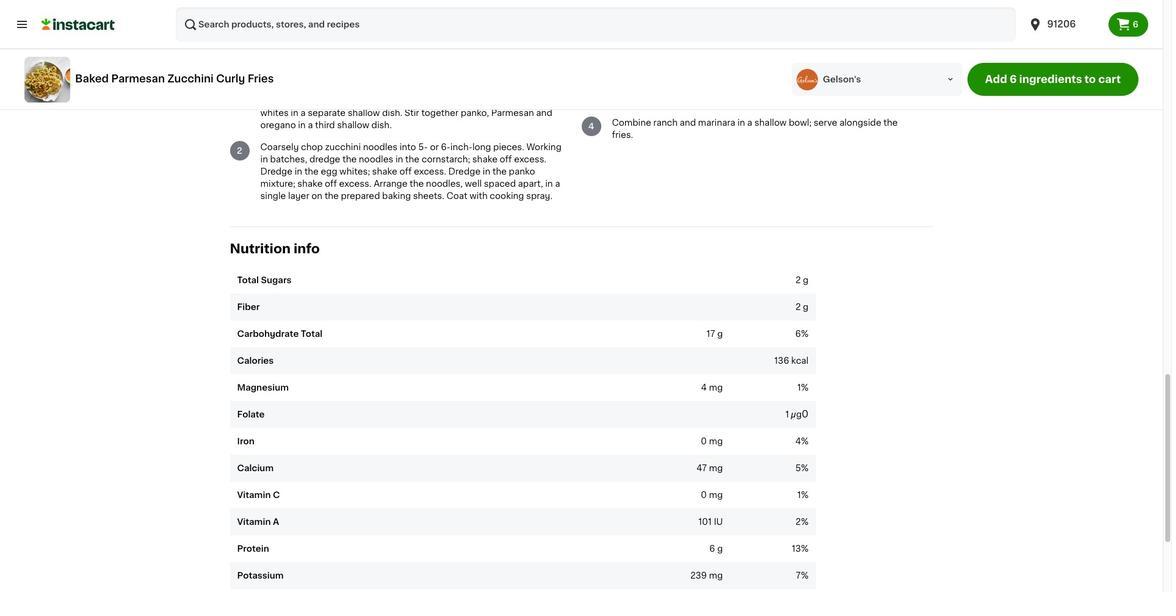Task type: describe. For each thing, give the bounding box(es) containing it.
0 for 1 %
[[701, 491, 707, 499]]

2 g for fiber
[[796, 303, 809, 311]]

a inside coarsely chop zucchini noodles into 5- or 6-inch-long pieces. working in batches, dredge the noodles in the cornstarch; shake off excess. dredge in the egg whites; shake off excess. dredge in the panko mixture; shake off excess. arrange the noodles, well spaced apart, in a single layer on the prepared baking sheets. coat with cooking spray.
[[555, 179, 560, 188]]

ranch
[[653, 118, 678, 127]]

or
[[430, 143, 439, 151]]

0 vertical spatial dish.
[[493, 96, 513, 105]]

parmesan inside preheat oven to 425°f. line 2 baking sheets with parchment paper; coat with cooking spray. place cornstarch in a shallow dish. place egg whites in a separate shallow dish. stir together panko, parmesan and oregano in a third shallow dish.
[[491, 108, 534, 117]]

calcium
[[237, 464, 274, 473]]

from
[[848, 84, 868, 93]]

sprinkle
[[612, 96, 646, 105]]

4 %
[[795, 437, 809, 446]]

nutrition info
[[230, 242, 320, 255]]

add 6 ingredients to cart button
[[968, 63, 1139, 96]]

the up sheets.
[[410, 179, 424, 188]]

Search field
[[176, 7, 1016, 42]]

the down into
[[405, 155, 419, 163]]

% for vitamin a
[[801, 518, 809, 526]]

a
[[273, 518, 279, 526]]

5
[[795, 464, 801, 473]]

nutrition
[[230, 242, 291, 255]]

with down preheat at top
[[282, 96, 300, 105]]

2 horizontal spatial excess.
[[514, 155, 546, 163]]

6 for 6 g
[[709, 545, 715, 553]]

1 inside 1 µg 0
[[785, 410, 789, 419]]

salt.
[[668, 96, 686, 105]]

spaced
[[484, 179, 516, 188]]

on
[[311, 191, 322, 200]]

mg for vitamin c
[[709, 491, 723, 499]]

6 g
[[709, 545, 723, 553]]

fries
[[248, 74, 274, 83]]

to inside bake until golden and crispy, 10 to 12 minutes. remove from oven; sprinkle with salt.
[[749, 84, 758, 93]]

0 mg for 1 %
[[701, 491, 723, 499]]

add
[[985, 74, 1007, 84]]

serve
[[814, 118, 837, 127]]

baking inside preheat oven to 425°f. line 2 baking sheets with parchment paper; coat with cooking spray. place cornstarch in a shallow dish. place egg whites in a separate shallow dish. stir together panko, parmesan and oregano in a third shallow dish.
[[388, 84, 416, 93]]

1 µg 0
[[785, 409, 809, 419]]

13 %
[[792, 545, 809, 553]]

panko
[[509, 167, 535, 176]]

zucchini
[[325, 143, 361, 151]]

in down coarsely
[[260, 155, 268, 163]]

gelson's button
[[792, 63, 963, 96]]

until
[[635, 84, 654, 93]]

4 mg
[[701, 383, 723, 392]]

together
[[421, 108, 459, 117]]

bowl;
[[789, 118, 812, 127]]

7 %
[[796, 571, 809, 580]]

coat
[[260, 96, 280, 105]]

carbohydrate
[[237, 330, 299, 338]]

17
[[707, 330, 715, 338]]

g for protein
[[717, 545, 723, 553]]

cornstarch
[[393, 96, 439, 105]]

13
[[792, 545, 801, 553]]

the inside combine ranch and marinara in a shallow bowl; serve alongside the fries.
[[884, 118, 898, 127]]

with inside bake until golden and crispy, 10 to 12 minutes. remove from oven; sprinkle with salt.
[[648, 96, 666, 105]]

apart,
[[518, 179, 543, 188]]

paper;
[[519, 84, 546, 93]]

6 %
[[795, 330, 809, 338]]

1 vertical spatial excess.
[[414, 167, 446, 176]]

6-
[[441, 143, 450, 151]]

1 % for 0 mg
[[797, 491, 809, 499]]

well
[[465, 179, 482, 188]]

6 inside 'add 6 ingredients to cart' button
[[1010, 74, 1017, 84]]

sugars
[[261, 276, 292, 285]]

shallow up zucchini
[[337, 121, 369, 129]]

chop
[[301, 143, 323, 151]]

1 vertical spatial noodles
[[359, 155, 393, 163]]

line
[[360, 84, 378, 93]]

2 vertical spatial shake
[[297, 179, 323, 188]]

the right on
[[325, 191, 339, 200]]

coarsely chop zucchini noodles into 5- or 6-inch-long pieces. working in batches, dredge the noodles in the cornstarch; shake off excess. dredge in the egg whites; shake off excess. dredge in the panko mixture; shake off excess. arrange the noodles, well spaced apart, in a single layer on the prepared baking sheets. coat with cooking spray.
[[260, 143, 562, 200]]

0 for 4 %
[[701, 437, 707, 446]]

minutes.
[[771, 84, 808, 93]]

mg for magnesium
[[709, 383, 723, 392]]

% for calcium
[[801, 464, 809, 473]]

% for iron
[[801, 437, 809, 446]]

136 kcal
[[774, 357, 809, 365]]

5 %
[[795, 464, 809, 473]]

2 91206 button from the left
[[1028, 7, 1101, 42]]

2 place from the left
[[515, 96, 539, 105]]

working
[[526, 143, 562, 151]]

0 horizontal spatial off
[[325, 179, 337, 188]]

dredge
[[309, 155, 340, 163]]

sheets
[[418, 84, 447, 93]]

1 vertical spatial shake
[[372, 167, 397, 176]]

arrange
[[374, 179, 407, 188]]

gelson's image
[[797, 69, 818, 90]]

in down batches,
[[295, 167, 302, 176]]

2 dredge from the left
[[448, 167, 481, 176]]

prepared
[[341, 191, 380, 200]]

0 vertical spatial off
[[500, 155, 512, 163]]

gelson's
[[823, 75, 861, 84]]

47 mg
[[697, 464, 723, 473]]

1 up 1 µg 0
[[797, 383, 801, 392]]

batches,
[[270, 155, 307, 163]]

2 vertical spatial dish.
[[371, 121, 392, 129]]

g for fiber
[[803, 303, 809, 311]]

zucchini
[[167, 74, 214, 83]]

12
[[760, 84, 769, 93]]

a up together
[[451, 96, 456, 105]]

third
[[315, 121, 335, 129]]

c
[[273, 491, 280, 499]]

spray. inside preheat oven to 425°f. line 2 baking sheets with parchment paper; coat with cooking spray. place cornstarch in a shallow dish. place egg whites in a separate shallow dish. stir together panko, parmesan and oregano in a third shallow dish.
[[339, 96, 365, 105]]

oven;
[[870, 84, 893, 93]]

91206
[[1047, 20, 1076, 29]]

iu
[[714, 518, 723, 526]]

with right sheets
[[450, 84, 468, 93]]

info
[[294, 242, 320, 255]]

preheat oven to 425°f. line 2 baking sheets with parchment paper; coat with cooking spray. place cornstarch in a shallow dish. place egg whites in a separate shallow dish. stir together panko, parmesan and oregano in a third shallow dish.
[[260, 84, 558, 129]]

bake until golden and crispy, 10 to 12 minutes. remove from oven; sprinkle with salt.
[[612, 84, 893, 105]]

239
[[690, 571, 707, 580]]

2 horizontal spatial shake
[[472, 155, 498, 163]]

inch-
[[450, 143, 472, 151]]

coat
[[446, 191, 467, 200]]

marinara
[[698, 118, 735, 127]]

mixture;
[[260, 179, 295, 188]]

golden
[[656, 84, 686, 93]]

potassium
[[237, 571, 284, 580]]

sheets.
[[413, 191, 444, 200]]

parchment
[[470, 84, 517, 93]]

1 horizontal spatial total
[[301, 330, 322, 338]]

6 for 6
[[1133, 20, 1139, 29]]

magnesium
[[237, 383, 289, 392]]

47
[[697, 464, 707, 473]]

4 for 4 mg
[[701, 383, 707, 392]]

separate
[[308, 108, 346, 117]]

1 % for 4 mg
[[797, 383, 809, 392]]

1 91206 button from the left
[[1020, 7, 1108, 42]]

% for carbohydrate total
[[801, 330, 809, 338]]



Task type: locate. For each thing, give the bounding box(es) containing it.
0 vertical spatial 4
[[588, 122, 594, 130]]

combine ranch and marinara in a shallow bowl; serve alongside the fries.
[[612, 118, 898, 139]]

136
[[774, 357, 789, 365]]

egg down dredge on the top
[[321, 167, 337, 176]]

in left third
[[298, 121, 306, 129]]

0 mg for 4 %
[[701, 437, 723, 446]]

4 up the 5
[[795, 437, 801, 446]]

excess. down whites;
[[339, 179, 372, 188]]

2 % from the top
[[801, 383, 809, 392]]

in right whites
[[291, 108, 298, 117]]

1 horizontal spatial excess.
[[414, 167, 446, 176]]

with down well
[[470, 191, 488, 200]]

shallow down line
[[348, 108, 380, 117]]

vitamin left a on the left of the page
[[237, 518, 271, 526]]

0 vertical spatial vitamin
[[237, 491, 271, 499]]

and
[[688, 84, 704, 93], [536, 108, 552, 117], [680, 118, 696, 127]]

spray. inside coarsely chop zucchini noodles into 5- or 6-inch-long pieces. working in batches, dredge the noodles in the cornstarch; shake off excess. dredge in the egg whites; shake off excess. dredge in the panko mixture; shake off excess. arrange the noodles, well spaced apart, in a single layer on the prepared baking sheets. coat with cooking spray.
[[526, 191, 553, 200]]

noodles
[[363, 143, 397, 151], [359, 155, 393, 163]]

0 horizontal spatial egg
[[321, 167, 337, 176]]

noodles left into
[[363, 143, 397, 151]]

None search field
[[176, 7, 1016, 42]]

0 vertical spatial 2 g
[[796, 276, 809, 285]]

5 % from the top
[[801, 491, 809, 499]]

protein
[[237, 545, 269, 553]]

cornstarch;
[[422, 155, 470, 163]]

to inside button
[[1085, 74, 1096, 84]]

baking up "cornstarch"
[[388, 84, 416, 93]]

1 vertical spatial 0 mg
[[701, 491, 723, 499]]

6 % from the top
[[801, 518, 809, 526]]

% down the kcal
[[801, 383, 809, 392]]

1 left µg
[[785, 410, 789, 419]]

1 vertical spatial 0
[[701, 437, 707, 446]]

parmesan down parchment
[[491, 108, 534, 117]]

0 vertical spatial total
[[237, 276, 259, 285]]

and inside preheat oven to 425°f. line 2 baking sheets with parchment paper; coat with cooking spray. place cornstarch in a shallow dish. place egg whites in a separate shallow dish. stir together panko, parmesan and oregano in a third shallow dish.
[[536, 108, 552, 117]]

off
[[500, 155, 512, 163], [399, 167, 412, 176], [325, 179, 337, 188]]

1 vertical spatial cooking
[[490, 191, 524, 200]]

2 g for total sugars
[[796, 276, 809, 285]]

and left crispy,
[[688, 84, 704, 93]]

total
[[237, 276, 259, 285], [301, 330, 322, 338]]

shake up on
[[297, 179, 323, 188]]

5-
[[418, 143, 428, 151]]

% up 13 %
[[801, 518, 809, 526]]

0 vertical spatial parmesan
[[111, 74, 165, 83]]

2 vertical spatial and
[[680, 118, 696, 127]]

shallow inside combine ranch and marinara in a shallow bowl; serve alongside the fries.
[[755, 118, 787, 127]]

3 mg from the top
[[709, 464, 723, 473]]

off down pieces.
[[500, 155, 512, 163]]

1 1 % from the top
[[797, 383, 809, 392]]

1 0 mg from the top
[[701, 437, 723, 446]]

0 vertical spatial 0
[[802, 409, 809, 419]]

in right marinara
[[738, 118, 745, 127]]

cooking inside preheat oven to 425°f. line 2 baking sheets with parchment paper; coat with cooking spray. place cornstarch in a shallow dish. place egg whites in a separate shallow dish. stir together panko, parmesan and oregano in a third shallow dish.
[[302, 96, 336, 105]]

% up 5 %
[[801, 437, 809, 446]]

excess. up panko
[[514, 155, 546, 163]]

2 1 % from the top
[[797, 491, 809, 499]]

0 up '101'
[[701, 491, 707, 499]]

excess. up noodles, on the left top of the page
[[414, 167, 446, 176]]

vitamin left c
[[237, 491, 271, 499]]

dish. down parchment
[[493, 96, 513, 105]]

in down into
[[396, 155, 403, 163]]

panko,
[[461, 108, 489, 117]]

stir
[[405, 108, 419, 117]]

1 vertical spatial and
[[536, 108, 552, 117]]

6 inside 6 button
[[1133, 20, 1139, 29]]

1 vitamin from the top
[[237, 491, 271, 499]]

bake
[[612, 84, 633, 93]]

239 mg
[[690, 571, 723, 580]]

1 vertical spatial 2 g
[[796, 303, 809, 311]]

%
[[801, 330, 809, 338], [801, 383, 809, 392], [801, 437, 809, 446], [801, 464, 809, 473], [801, 491, 809, 499], [801, 518, 809, 526], [801, 545, 809, 553], [801, 571, 809, 580]]

5 mg from the top
[[709, 571, 723, 580]]

place down line
[[367, 96, 391, 105]]

1 vertical spatial 4
[[701, 383, 707, 392]]

noodles up whites;
[[359, 155, 393, 163]]

cooking
[[302, 96, 336, 105], [490, 191, 524, 200]]

0 horizontal spatial place
[[367, 96, 391, 105]]

dredge up mixture;
[[260, 167, 292, 176]]

dredge
[[260, 167, 292, 176], [448, 167, 481, 176]]

mg for iron
[[709, 437, 723, 446]]

oven
[[296, 84, 317, 93]]

1 dredge from the left
[[260, 167, 292, 176]]

1 vertical spatial spray.
[[526, 191, 553, 200]]

shake
[[472, 155, 498, 163], [372, 167, 397, 176], [297, 179, 323, 188]]

91206 button
[[1020, 7, 1108, 42], [1028, 7, 1101, 42]]

1 vertical spatial total
[[301, 330, 322, 338]]

1 horizontal spatial off
[[399, 167, 412, 176]]

dish. down line
[[371, 121, 392, 129]]

the down dredge on the top
[[304, 167, 319, 176]]

a left third
[[308, 121, 313, 129]]

% for potassium
[[801, 571, 809, 580]]

0 vertical spatial egg
[[541, 96, 558, 105]]

% up 2 % at the bottom of the page
[[801, 491, 809, 499]]

instructions
[[230, 49, 312, 61]]

1 place from the left
[[367, 96, 391, 105]]

cooking down spaced
[[490, 191, 524, 200]]

0 vertical spatial excess.
[[514, 155, 546, 163]]

% down 4 % at right bottom
[[801, 464, 809, 473]]

to right oven in the left of the page
[[319, 84, 328, 93]]

4 left "fries."
[[588, 122, 594, 130]]

2 2 g from the top
[[796, 303, 809, 311]]

0 mg
[[701, 437, 723, 446], [701, 491, 723, 499]]

0 vertical spatial cooking
[[302, 96, 336, 105]]

2 mg from the top
[[709, 437, 723, 446]]

2 vertical spatial 4
[[795, 437, 801, 446]]

pieces.
[[493, 143, 524, 151]]

1 vertical spatial parmesan
[[491, 108, 534, 117]]

off up the arrange
[[399, 167, 412, 176]]

and inside bake until golden and crispy, 10 to 12 minutes. remove from oven; sprinkle with salt.
[[688, 84, 704, 93]]

0 vertical spatial noodles
[[363, 143, 397, 151]]

2 vertical spatial excess.
[[339, 179, 372, 188]]

g for total sugars
[[803, 276, 809, 285]]

0 vertical spatial 1 %
[[797, 383, 809, 392]]

dish.
[[493, 96, 513, 105], [382, 108, 402, 117], [371, 121, 392, 129]]

0 horizontal spatial shake
[[297, 179, 323, 188]]

crispy,
[[706, 84, 735, 93]]

% for protein
[[801, 545, 809, 553]]

whites;
[[339, 167, 370, 176]]

4
[[588, 122, 594, 130], [701, 383, 707, 392], [795, 437, 801, 446]]

and inside combine ranch and marinara in a shallow bowl; serve alongside the fries.
[[680, 118, 696, 127]]

whites
[[260, 108, 289, 117]]

kcal
[[791, 357, 809, 365]]

0 vertical spatial shake
[[472, 155, 498, 163]]

baking inside coarsely chop zucchini noodles into 5- or 6-inch-long pieces. working in batches, dredge the noodles in the cornstarch; shake off excess. dredge in the egg whites; shake off excess. dredge in the panko mixture; shake off excess. arrange the noodles, well spaced apart, in a single layer on the prepared baking sheets. coat with cooking spray.
[[382, 191, 411, 200]]

to left cart
[[1085, 74, 1096, 84]]

cooking inside coarsely chop zucchini noodles into 5- or 6-inch-long pieces. working in batches, dredge the noodles in the cornstarch; shake off excess. dredge in the egg whites; shake off excess. dredge in the panko mixture; shake off excess. arrange the noodles, well spaced apart, in a single layer on the prepared baking sheets. coat with cooking spray.
[[490, 191, 524, 200]]

1 mg from the top
[[709, 383, 723, 392]]

add 6 ingredients to cart
[[985, 74, 1121, 84]]

1 horizontal spatial 4
[[701, 383, 707, 392]]

2 vertical spatial off
[[325, 179, 337, 188]]

0 horizontal spatial parmesan
[[111, 74, 165, 83]]

0
[[802, 409, 809, 419], [701, 437, 707, 446], [701, 491, 707, 499]]

a inside combine ranch and marinara in a shallow bowl; serve alongside the fries.
[[747, 118, 752, 127]]

0 horizontal spatial cooking
[[302, 96, 336, 105]]

cooking up the 'separate'
[[302, 96, 336, 105]]

2 horizontal spatial 4
[[795, 437, 801, 446]]

1 vertical spatial egg
[[321, 167, 337, 176]]

1 horizontal spatial to
[[749, 84, 758, 93]]

1
[[238, 88, 241, 96], [797, 383, 801, 392], [785, 410, 789, 419], [797, 491, 801, 499]]

3 % from the top
[[801, 437, 809, 446]]

425°f.
[[330, 84, 358, 93]]

10
[[737, 84, 747, 93]]

% for vitamin c
[[801, 491, 809, 499]]

spray. down apart,
[[526, 191, 553, 200]]

1 vertical spatial vitamin
[[237, 518, 271, 526]]

2 vitamin from the top
[[237, 518, 271, 526]]

spray.
[[339, 96, 365, 105], [526, 191, 553, 200]]

preheat
[[260, 84, 294, 93]]

1 %
[[797, 383, 809, 392], [797, 491, 809, 499]]

shake up the arrange
[[372, 167, 397, 176]]

and right ranch
[[680, 118, 696, 127]]

1 horizontal spatial parmesan
[[491, 108, 534, 117]]

the up whites;
[[342, 155, 357, 163]]

0 vertical spatial 0 mg
[[701, 437, 723, 446]]

the right "alongside" on the top right of the page
[[884, 118, 898, 127]]

curly
[[216, 74, 245, 83]]

2 horizontal spatial to
[[1085, 74, 1096, 84]]

a left the 'separate'
[[301, 108, 306, 117]]

2 %
[[796, 518, 809, 526]]

1 horizontal spatial dredge
[[448, 167, 481, 176]]

in
[[441, 96, 449, 105], [291, 108, 298, 117], [738, 118, 745, 127], [298, 121, 306, 129], [260, 155, 268, 163], [396, 155, 403, 163], [295, 167, 302, 176], [483, 167, 490, 176], [545, 179, 553, 188]]

1 down curly at the top left of page
[[238, 88, 241, 96]]

vitamin
[[237, 491, 271, 499], [237, 518, 271, 526]]

1 vertical spatial baking
[[382, 191, 411, 200]]

shallow left bowl;
[[755, 118, 787, 127]]

parmesan right baked
[[111, 74, 165, 83]]

1 % from the top
[[801, 330, 809, 338]]

0 mg up 101 iu
[[701, 491, 723, 499]]

4 down 17
[[701, 383, 707, 392]]

mg right 239 in the right bottom of the page
[[709, 571, 723, 580]]

101
[[699, 518, 712, 526]]

remove
[[810, 84, 846, 93]]

and down paper;
[[536, 108, 552, 117]]

0 up 47
[[701, 437, 707, 446]]

vitamin c
[[237, 491, 280, 499]]

ingredients
[[1019, 74, 1082, 84]]

with down until
[[648, 96, 666, 105]]

2 0 mg from the top
[[701, 491, 723, 499]]

coarsely
[[260, 143, 299, 151]]

in up together
[[441, 96, 449, 105]]

vitamin for vitamin a
[[237, 518, 271, 526]]

baked parmesan zucchini curly fries
[[75, 74, 274, 83]]

1 % up 1 µg 0
[[797, 383, 809, 392]]

0 vertical spatial and
[[688, 84, 704, 93]]

mg up iu
[[709, 491, 723, 499]]

fiber
[[237, 303, 260, 311]]

0 horizontal spatial total
[[237, 276, 259, 285]]

0 horizontal spatial spray.
[[339, 96, 365, 105]]

baking down the arrange
[[382, 191, 411, 200]]

total up fiber
[[237, 276, 259, 285]]

1 horizontal spatial place
[[515, 96, 539, 105]]

dredge up well
[[448, 167, 481, 176]]

1 2 g from the top
[[796, 276, 809, 285]]

1 horizontal spatial egg
[[541, 96, 558, 105]]

g for carbohydrate total
[[717, 330, 723, 338]]

0 horizontal spatial to
[[319, 84, 328, 93]]

iron
[[237, 437, 254, 446]]

4 % from the top
[[801, 464, 809, 473]]

dish. left stir
[[382, 108, 402, 117]]

1 vertical spatial dish.
[[382, 108, 402, 117]]

to left 12
[[749, 84, 758, 93]]

shallow
[[458, 96, 491, 105], [348, 108, 380, 117], [755, 118, 787, 127], [337, 121, 369, 129]]

mg for calcium
[[709, 464, 723, 473]]

cart
[[1098, 74, 1121, 84]]

1 % up 2 % at the bottom of the page
[[797, 491, 809, 499]]

mg up the 47 mg at the right bottom
[[709, 437, 723, 446]]

with
[[450, 84, 468, 93], [282, 96, 300, 105], [648, 96, 666, 105], [470, 191, 488, 200]]

egg inside coarsely chop zucchini noodles into 5- or 6-inch-long pieces. working in batches, dredge the noodles in the cornstarch; shake off excess. dredge in the egg whites; shake off excess. dredge in the panko mixture; shake off excess. arrange the noodles, well spaced apart, in a single layer on the prepared baking sheets. coat with cooking spray.
[[321, 167, 337, 176]]

calories
[[237, 357, 274, 365]]

% for magnesium
[[801, 383, 809, 392]]

4 for 4
[[588, 122, 594, 130]]

4 mg from the top
[[709, 491, 723, 499]]

in right apart,
[[545, 179, 553, 188]]

0 horizontal spatial dredge
[[260, 167, 292, 176]]

0 up 4 % at right bottom
[[802, 409, 809, 419]]

17 g
[[707, 330, 723, 338]]

2 inside preheat oven to 425°f. line 2 baking sheets with parchment paper; coat with cooking spray. place cornstarch in a shallow dish. place egg whites in a separate shallow dish. stir together panko, parmesan and oregano in a third shallow dish.
[[380, 84, 385, 93]]

alongside
[[840, 118, 881, 127]]

mg
[[709, 383, 723, 392], [709, 437, 723, 446], [709, 464, 723, 473], [709, 491, 723, 499], [709, 571, 723, 580]]

into
[[400, 143, 416, 151]]

vitamin for vitamin c
[[237, 491, 271, 499]]

% down 13 %
[[801, 571, 809, 580]]

1 horizontal spatial shake
[[372, 167, 397, 176]]

mg right 47
[[709, 464, 723, 473]]

instacart logo image
[[42, 17, 115, 32]]

a down bake until golden and crispy, 10 to 12 minutes. remove from oven; sprinkle with salt.
[[747, 118, 752, 127]]

shallow up the panko,
[[458, 96, 491, 105]]

egg down paper;
[[541, 96, 558, 105]]

total right carbohydrate
[[301, 330, 322, 338]]

a right apart,
[[555, 179, 560, 188]]

1 vertical spatial off
[[399, 167, 412, 176]]

2 vertical spatial 0
[[701, 491, 707, 499]]

total sugars
[[237, 276, 292, 285]]

carbohydrate total
[[237, 330, 322, 338]]

0 horizontal spatial excess.
[[339, 179, 372, 188]]

1 horizontal spatial cooking
[[490, 191, 524, 200]]

6 for 6 %
[[795, 330, 801, 338]]

7
[[796, 571, 801, 580]]

1 horizontal spatial spray.
[[526, 191, 553, 200]]

off down dredge on the top
[[325, 179, 337, 188]]

noodles,
[[426, 179, 463, 188]]

with inside coarsely chop zucchini noodles into 5- or 6-inch-long pieces. working in batches, dredge the noodles in the cornstarch; shake off excess. dredge in the egg whites; shake off excess. dredge in the panko mixture; shake off excess. arrange the noodles, well spaced apart, in a single layer on the prepared baking sheets. coat with cooking spray.
[[470, 191, 488, 200]]

spray. down '425°f.'
[[339, 96, 365, 105]]

mg for potassium
[[709, 571, 723, 580]]

in up spaced
[[483, 167, 490, 176]]

1 down the 5
[[797, 491, 801, 499]]

in inside combine ranch and marinara in a shallow bowl; serve alongside the fries.
[[738, 118, 745, 127]]

to inside preheat oven to 425°f. line 2 baking sheets with parchment paper; coat with cooking spray. place cornstarch in a shallow dish. place egg whites in a separate shallow dish. stir together panko, parmesan and oregano in a third shallow dish.
[[319, 84, 328, 93]]

long
[[472, 143, 491, 151]]

7 % from the top
[[801, 545, 809, 553]]

2 horizontal spatial off
[[500, 155, 512, 163]]

1 vertical spatial 1 %
[[797, 491, 809, 499]]

shake down "long"
[[472, 155, 498, 163]]

mg down '17 g'
[[709, 383, 723, 392]]

the up spaced
[[492, 167, 507, 176]]

fries.
[[612, 130, 633, 139]]

folate
[[237, 410, 265, 419]]

0 horizontal spatial 4
[[588, 122, 594, 130]]

% up 7 %
[[801, 545, 809, 553]]

0 vertical spatial baking
[[388, 84, 416, 93]]

place
[[367, 96, 391, 105], [515, 96, 539, 105]]

0 vertical spatial spray.
[[339, 96, 365, 105]]

8 % from the top
[[801, 571, 809, 580]]

place down paper;
[[515, 96, 539, 105]]

0 mg up the 47 mg at the right bottom
[[701, 437, 723, 446]]

4 for 4 %
[[795, 437, 801, 446]]

% up the kcal
[[801, 330, 809, 338]]

combine
[[612, 118, 651, 127]]

parmesan
[[111, 74, 165, 83], [491, 108, 534, 117]]

egg inside preheat oven to 425°f. line 2 baking sheets with parchment paper; coat with cooking spray. place cornstarch in a shallow dish. place egg whites in a separate shallow dish. stir together panko, parmesan and oregano in a third shallow dish.
[[541, 96, 558, 105]]



Task type: vqa. For each thing, say whether or not it's contained in the screenshot.
'spray.' in coarsely chop zucchini noodles into 5- or 6-inch-long pieces. working in batches, dredge the noodles in the cornstarch; shake off excess. dredge in the egg whites; shake off excess. dredge in the panko mixture; shake off excess. arrange the noodles, well spaced apart, in a single layer on the prepared baking sheets. coat with cooking spray.
yes



